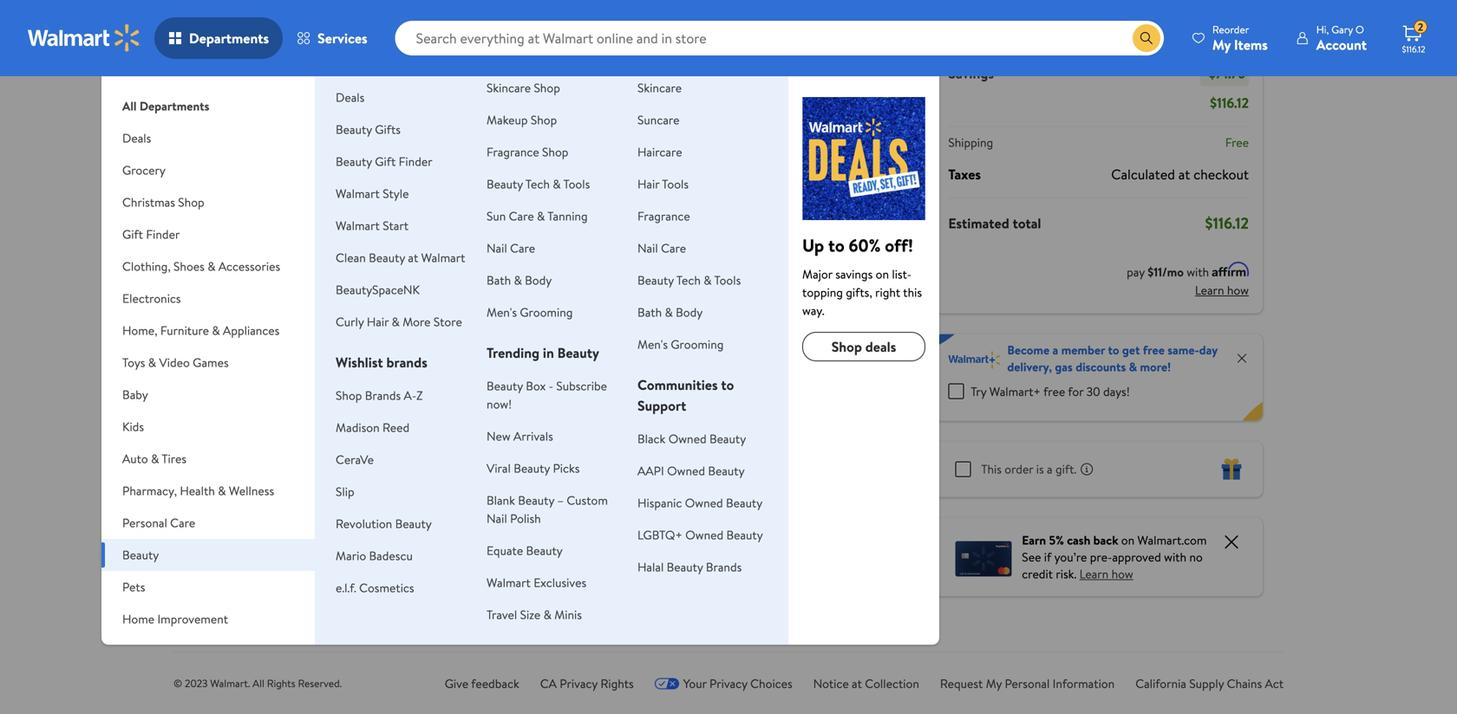 Task type: locate. For each thing, give the bounding box(es) containing it.
1 vertical spatial more
[[403, 314, 431, 331]]

2 privacy from the left
[[710, 676, 748, 693]]

deal inside now $348.00 group
[[501, 200, 521, 215]]

now $16.98 $24.28 21.2 ¢/count welch's, gluten free,  berries 'n cherries fruit snacks 0.8oz pouches, 80 count case
[[628, 359, 721, 530]]

add up now $49.00
[[256, 310, 278, 327]]

huntworth
[[762, 400, 828, 419]]

0 horizontal spatial rights
[[267, 677, 295, 691]]

bath & body down the sun care & tanning 'link'
[[487, 272, 552, 289]]

skincare for skincare link
[[638, 79, 682, 96]]

shop left 'deals'
[[832, 337, 862, 357]]

add to cart image
[[235, 308, 256, 329], [370, 308, 390, 329], [504, 308, 525, 329]]

slip link
[[336, 484, 355, 501]]

1 horizontal spatial learn how
[[1195, 282, 1249, 299]]

3+ day shipping
[[497, 27, 567, 42], [229, 492, 299, 507], [363, 508, 433, 522], [766, 517, 835, 531]]

3+ day shipping inside now $49.00 group
[[229, 492, 299, 507]]

learn how link
[[1080, 566, 1134, 583]]

at left checkout
[[1179, 165, 1191, 184]]

add inside now $349.00 group
[[390, 310, 412, 327]]

all up grocery
[[122, 98, 137, 115]]

1 horizontal spatial privacy
[[710, 676, 748, 693]]

0.8oz
[[672, 472, 704, 491]]

new arrivals link
[[487, 428, 553, 445]]

fragrance link
[[638, 208, 690, 225]]

add to cart image left way. on the right of the page
[[772, 308, 793, 329]]

0 vertical spatial my
[[1213, 35, 1231, 54]]

0 horizontal spatial nail care
[[487, 240, 535, 257]]

2 add button from the left
[[363, 305, 426, 333]]

2 deal from the left
[[501, 200, 521, 215]]

2 now from the left
[[360, 359, 391, 380]]

1 now from the left
[[226, 359, 257, 380]]

add inside the now $7.49 group
[[793, 310, 815, 327]]

free inside become a member to get free same-day delivery, gas discounts & more!
[[1143, 342, 1165, 359]]

edge®)
[[822, 476, 861, 495]]

shipping
[[948, 134, 993, 151]]

deals for the deals 'dropdown button' at the left top of page
[[122, 130, 151, 147]]

2 horizontal spatial to
[[1108, 342, 1120, 359]]

0 horizontal spatial steel
[[226, 438, 256, 457]]

2 vertical spatial men's
[[762, 419, 797, 438]]

men's left force
[[762, 419, 797, 438]]

now for now $348.00 $579.00 ge profile™ opal™ nugget ice maker with side tank, countertop icemaker, stainless steel
[[494, 359, 525, 380]]

care inside 'dropdown button'
[[170, 515, 195, 532]]

0 vertical spatial at
[[1179, 165, 1191, 184]]

deals link
[[336, 89, 365, 106]]

home, furniture & appliances button
[[102, 315, 315, 347]]

body down the sun care & tanning 'link'
[[525, 272, 552, 289]]

add button inside the now $7.49 group
[[765, 305, 828, 333]]

0 vertical spatial tech
[[526, 176, 550, 193]]

you're
[[1055, 549, 1087, 566]]

3 now from the left
[[494, 359, 525, 380]]

hi, gary o account
[[1317, 22, 1367, 54]]

travel
[[487, 607, 517, 624]]

Search search field
[[395, 21, 1164, 56]]

1 horizontal spatial men's grooming link
[[638, 336, 724, 353]]

more down the deals 'dropdown button' at the left top of page
[[253, 158, 289, 180]]

heat
[[762, 438, 792, 457]]

1 nail care link from the left
[[487, 240, 535, 257]]

now down appliances
[[226, 359, 257, 380]]

1 vertical spatial bath
[[638, 304, 662, 321]]

2 horizontal spatial at
[[1179, 165, 1191, 184]]

0 horizontal spatial beauty tech & tools link
[[487, 176, 590, 193]]

0 horizontal spatial men's grooming
[[487, 304, 573, 321]]

beauty inside blank beauty – custom nail polish
[[518, 492, 554, 509]]

men's grooming up trending in beauty
[[487, 304, 573, 321]]

more left the store
[[403, 314, 431, 331]]

add inside now $348.00 group
[[525, 310, 546, 327]]

2 add from the left
[[390, 310, 412, 327]]

1 privacy from the left
[[560, 676, 598, 693]]

gift inside dropdown button
[[122, 226, 143, 243]]

shop up madison
[[336, 387, 362, 404]]

to left get
[[1108, 342, 1120, 359]]

personal inside 'dropdown button'
[[122, 515, 167, 532]]

haircare link
[[638, 144, 682, 160]]

1 vertical spatial finder
[[146, 226, 180, 243]]

nail care link
[[487, 240, 535, 257], [638, 240, 686, 257]]

shipping
[[256, 27, 294, 42], [530, 27, 567, 42], [659, 27, 696, 42], [391, 51, 428, 66], [659, 486, 696, 501], [261, 492, 299, 507], [525, 492, 562, 507], [395, 508, 433, 522], [798, 517, 835, 531]]

4 add from the left
[[659, 310, 680, 327]]

day up gifts
[[373, 51, 388, 66]]

0 vertical spatial deals
[[336, 89, 365, 106]]

1 vertical spatial to
[[1108, 342, 1120, 359]]

add button for now $16.98
[[631, 305, 694, 333]]

1 vertical spatial grooming
[[671, 336, 724, 353]]

now inside now $16.98 $24.28 21.2 ¢/count welch's, gluten free,  berries 'n cherries fruit snacks 0.8oz pouches, 80 count case
[[628, 359, 659, 380]]

1 horizontal spatial add to cart image
[[772, 308, 793, 329]]

1 vertical spatial video
[[360, 434, 395, 453]]

care for communities nail care link
[[661, 240, 686, 257]]

beauty gift finder
[[336, 153, 433, 170]]

learn right risk.
[[1080, 566, 1109, 583]]

2- up all departments link
[[229, 27, 238, 42]]

add button inside the now $16.98 group
[[631, 305, 694, 333]]

beauty right in
[[558, 344, 599, 363]]

now $348.00 group
[[494, 190, 597, 534]]

day up skincare link
[[641, 27, 656, 42]]

nail down fragrance link
[[638, 240, 658, 257]]

boost™
[[795, 438, 836, 457]]

add to cart image inside now $348.00 group
[[504, 308, 525, 329]]

with right $11/mo
[[1187, 264, 1209, 281]]

©
[[174, 677, 182, 691]]

grooming for top men's grooming link
[[520, 304, 573, 321]]

add button down topping
[[765, 305, 828, 333]]

beauty down maker
[[514, 460, 550, 477]]

sun
[[487, 208, 506, 225]]

nail care link for trending
[[487, 240, 535, 257]]

add for now $7.49
[[793, 310, 815, 327]]

60%
[[849, 233, 881, 258]]

1 nail care from the left
[[487, 240, 535, 257]]

2-
[[229, 27, 238, 42], [632, 27, 641, 42], [363, 51, 373, 66], [632, 486, 641, 501], [497, 492, 507, 507]]

1 vertical spatial at
[[408, 249, 418, 266]]

0 vertical spatial video
[[159, 354, 190, 371]]

a inside become a member to get free same-day delivery, gas discounts & more!
[[1053, 342, 1059, 359]]

privacy right ca
[[560, 676, 598, 693]]

2 add to cart image from the left
[[772, 308, 793, 329]]

how
[[1227, 282, 1249, 299], [1112, 566, 1134, 583]]

5 add button from the left
[[765, 305, 828, 333]]

a right the is
[[1047, 461, 1053, 478]]

0 horizontal spatial bath
[[487, 272, 511, 289]]

1 vertical spatial fragrance
[[638, 208, 690, 225]]

$116.12
[[1402, 43, 1426, 55], [1210, 93, 1249, 112], [1205, 213, 1249, 234]]

–
[[557, 492, 564, 509]]

men's grooming link up $16.98
[[638, 336, 724, 353]]

fragrance down makeup
[[487, 144, 539, 160]]

1 horizontal spatial grooming
[[671, 336, 724, 353]]

$16.98
[[663, 359, 705, 380]]

to right $16.98
[[721, 376, 734, 395]]

privacy
[[560, 676, 598, 693], [710, 676, 748, 693]]

0 horizontal spatial men's grooming link
[[487, 304, 573, 321]]

way.
[[803, 302, 825, 319]]

1 horizontal spatial add to cart image
[[370, 308, 390, 329]]

beauty up "now!" at the left of the page
[[487, 378, 523, 395]]

1 horizontal spatial video
[[360, 434, 395, 453]]

0 horizontal spatial pickup
[[363, 27, 393, 42]]

learn how down "affirm" image
[[1195, 282, 1249, 299]]

finder up style
[[399, 153, 433, 170]]

3+ inside now $349.00 group
[[363, 508, 375, 522]]

3+ day shipping inside now $349.00 group
[[363, 508, 433, 522]]

1 vertical spatial body
[[676, 304, 703, 321]]

beauty up walmart exclusives
[[526, 543, 563, 560]]

add to cart image for now $7.49
[[772, 308, 793, 329]]

affirm image
[[1212, 262, 1249, 277]]

30
[[1087, 383, 1101, 400]]

walmart start
[[336, 217, 409, 234]]

privacy for ca
[[560, 676, 598, 693]]

tech up the sun care & tanning 'link'
[[526, 176, 550, 193]]

hair tools link
[[638, 176, 689, 193]]

hair
[[638, 176, 660, 193], [367, 314, 389, 331]]

beauty down hispanic owned beauty
[[727, 527, 763, 544]]

3+ day shipping down the basket
[[229, 492, 299, 507]]

1 horizontal spatial my
[[1213, 35, 1231, 54]]

on up the right
[[876, 266, 889, 283]]

1 vertical spatial a
[[1047, 461, 1053, 478]]

2-day shipping down 'aapi'
[[632, 486, 696, 501]]

2 nail care from the left
[[638, 240, 686, 257]]

finder down the christmas shop
[[146, 226, 180, 243]]

x
[[432, 415, 440, 434]]

video inside now $349.00 $499.00 $349.00/ca xbox series x video game console, black
[[360, 434, 395, 453]]

grocery button
[[102, 154, 315, 187]]

clean
[[336, 249, 366, 266]]

1 vertical spatial black
[[415, 453, 447, 472]]

day left close walmart plus section image
[[1200, 342, 1218, 359]]

0 horizontal spatial add to cart image
[[235, 308, 256, 329]]

day down 'aapi'
[[641, 486, 656, 501]]

try
[[971, 383, 987, 400]]

walmart plus image
[[948, 352, 1001, 369]]

personal left the information
[[1005, 676, 1050, 693]]

nail care down sun
[[487, 240, 535, 257]]

skincare up suncare "link"
[[638, 79, 682, 96]]

4 deal from the left
[[769, 200, 790, 215]]

fragrance shop
[[487, 144, 569, 160]]

chains
[[1227, 676, 1262, 693]]

care down health
[[170, 515, 195, 532]]

clothing, shoes & accessories
[[122, 258, 280, 275]]

hair right curly
[[367, 314, 389, 331]]

0 vertical spatial fragrance
[[487, 144, 539, 160]]

Try Walmart+ free for 30 days! checkbox
[[948, 384, 964, 399]]

0 vertical spatial men's
[[487, 304, 517, 321]]

0 horizontal spatial my
[[986, 676, 1002, 693]]

steel down –
[[549, 514, 579, 534]]

0 horizontal spatial grooming
[[520, 304, 573, 321]]

california
[[1136, 676, 1187, 693]]

nail down blank
[[487, 511, 507, 527]]

0 vertical spatial on
[[876, 266, 889, 283]]

add button
[[228, 305, 292, 333], [363, 305, 426, 333], [497, 305, 560, 333], [631, 305, 694, 333], [765, 305, 828, 333]]

bath & body link up $16.98
[[638, 304, 703, 321]]

men's
[[487, 304, 517, 321], [638, 336, 668, 353], [762, 419, 797, 438]]

1 deal from the left
[[367, 200, 387, 215]]

0 horizontal spatial all
[[122, 98, 137, 115]]

deal for now $7.49
[[769, 200, 790, 215]]

at right notice
[[852, 676, 862, 693]]

earn 5% cash back on walmart.com
[[1022, 532, 1207, 549]]

add for now $348.00
[[525, 310, 546, 327]]

black up cherries
[[638, 431, 666, 448]]

notice at collection link
[[813, 676, 919, 693]]

-$71.76
[[1204, 64, 1246, 83]]

on inside up to 60% off! major savings on list- topping gifts, right this way.
[[876, 266, 889, 283]]

day up all departments link
[[238, 27, 254, 42]]

on right the back
[[1122, 532, 1135, 549]]

3+ day shipping inside the now $7.49 group
[[766, 517, 835, 531]]

brands left a-
[[365, 387, 401, 404]]

banner
[[935, 334, 1263, 421]]

1 skincare from the left
[[487, 79, 531, 96]]

pickup inside the now $7.49 group
[[766, 492, 796, 507]]

add button inside now $348.00 group
[[497, 305, 560, 333]]

1 horizontal spatial how
[[1227, 282, 1249, 299]]

0 vertical spatial gift
[[375, 153, 396, 170]]

my up -$71.76
[[1213, 35, 1231, 54]]

wellness
[[229, 483, 274, 500]]

gift finder
[[122, 226, 180, 243]]

$116.12 down $71.76
[[1210, 93, 1249, 112]]

pickup for delivery
[[363, 27, 393, 42]]

1 vertical spatial bath & body
[[638, 304, 703, 321]]

calculated
[[1111, 165, 1175, 184]]

day inside now $49.00 group
[[243, 492, 259, 507]]

clean beauty at walmart link
[[336, 249, 465, 266]]

add up trending in beauty
[[525, 310, 546, 327]]

walmart for walmart exclusives
[[487, 575, 531, 592]]

day left 8 on the left of page
[[243, 492, 259, 507]]

add button up trending in beauty
[[497, 305, 560, 333]]

z
[[416, 387, 423, 404]]

1 vertical spatial hair
[[367, 314, 389, 331]]

1 add from the left
[[256, 310, 278, 327]]

add button inside now $349.00 group
[[363, 305, 426, 333]]

walmart image
[[28, 24, 141, 52]]

my inside 'reorder my items'
[[1213, 35, 1231, 54]]

care for personal care 'dropdown button'
[[170, 515, 195, 532]]

beauty inside beauty box - subscribe now!
[[487, 378, 523, 395]]

0 horizontal spatial learn
[[1080, 566, 1109, 583]]

member
[[1062, 342, 1105, 359]]

baby
[[122, 386, 148, 403]]

care for the sun care & tanning 'link'
[[509, 208, 534, 225]]

grooming up $16.98
[[671, 336, 724, 353]]

2 add to cart image from the left
[[370, 308, 390, 329]]

add inside the now $16.98 group
[[659, 310, 680, 327]]

brands down lgbtq+ owned beauty
[[706, 559, 742, 576]]

grooming for the bottom men's grooming link
[[671, 336, 724, 353]]

garden
[[163, 643, 202, 660]]

0 vertical spatial personal
[[122, 515, 167, 532]]

2-day shipping up polish
[[497, 492, 562, 507]]

1 add button from the left
[[228, 305, 292, 333]]

now left box
[[494, 359, 525, 380]]

free,
[[628, 434, 658, 453]]

beauty gifts
[[336, 121, 401, 138]]

pharmacy, health & wellness button
[[102, 475, 315, 508]]

2-day shipping inside now $348.00 group
[[497, 492, 562, 507]]

to inside up to 60% off! major savings on list- topping gifts, right this way.
[[829, 233, 845, 258]]

quart
[[286, 476, 322, 495]]

now inside now $349.00 $499.00 $349.00/ca xbox series x video game console, black
[[360, 359, 391, 380]]

box
[[526, 378, 546, 395]]

bath & body link down the sun care & tanning 'link'
[[487, 272, 552, 289]]

become a member to get free same-day delivery, gas discounts & more!
[[1007, 342, 1218, 376]]

add button up $16.98
[[631, 305, 694, 333]]

1 vertical spatial stainless
[[494, 514, 545, 534]]

0 horizontal spatial body
[[525, 272, 552, 289]]

0 horizontal spatial deals
[[122, 130, 151, 147]]

account
[[1317, 35, 1367, 54]]

4 add button from the left
[[631, 305, 694, 333]]

free right get
[[1143, 342, 1165, 359]]

now $16.98 group
[[628, 190, 731, 530]]

add for now $16.98
[[659, 310, 680, 327]]

with inside now $348.00 $579.00 ge profile™ opal™ nugget ice maker with side tank, countertop icemaker, stainless steel
[[556, 438, 581, 457]]

health
[[180, 483, 215, 500]]

learn more about gifting image
[[1080, 463, 1094, 477]]

all right walmart.
[[253, 677, 264, 691]]

day inside become a member to get free same-day delivery, gas discounts & more!
[[1200, 342, 1218, 359]]

1 horizontal spatial men's
[[638, 336, 668, 353]]

to inside communities to support
[[721, 376, 734, 395]]

owned for black
[[669, 431, 707, 448]]

learn
[[1195, 282, 1225, 299], [1080, 566, 1109, 583]]

0 horizontal spatial privacy
[[560, 676, 598, 693]]

deal
[[367, 200, 387, 215], [501, 200, 521, 215], [635, 200, 656, 215], [769, 200, 790, 215]]

care down the sun care & tanning 'link'
[[510, 240, 535, 257]]

add to cart image inside now $349.00 group
[[370, 308, 390, 329]]

0 vertical spatial men's grooming
[[487, 304, 573, 321]]

3+ inside the now $7.49 group
[[766, 517, 778, 531]]

0 vertical spatial beauty tech & tools link
[[487, 176, 590, 193]]

cerave link
[[336, 452, 374, 468]]

now for now $7.49 $15.97 huntworth men's force heat boost™ lined beanie (realtree edge®)
[[762, 359, 793, 380]]

now up 21.2
[[628, 359, 659, 380]]

brands
[[365, 387, 401, 404], [706, 559, 742, 576]]

1 vertical spatial beauty tech & tools link
[[638, 272, 741, 289]]

aapi owned beauty link
[[638, 463, 745, 480]]

day inside now $348.00 group
[[507, 492, 522, 507]]

exclusives
[[534, 575, 587, 592]]

christmas shop
[[122, 194, 204, 211]]

1 vertical spatial learn how
[[1080, 566, 1134, 583]]

2 nail care link from the left
[[638, 240, 686, 257]]

day inside the now $7.49 group
[[780, 517, 796, 531]]

4 now from the left
[[628, 359, 659, 380]]

with up picks
[[556, 438, 581, 457]]

0 horizontal spatial -
[[549, 378, 553, 395]]

day up polish
[[507, 492, 522, 507]]

1 horizontal spatial nail care link
[[638, 240, 686, 257]]

nail care for trending
[[487, 240, 535, 257]]

0 horizontal spatial to
[[721, 376, 734, 395]]

now up shop brands a-z
[[360, 359, 391, 380]]

now
[[226, 359, 257, 380], [360, 359, 391, 380], [494, 359, 525, 380], [628, 359, 659, 380], [762, 359, 793, 380]]

nail care link down sun
[[487, 240, 535, 257]]

1 horizontal spatial tech
[[677, 272, 701, 289]]

furniture
[[160, 322, 209, 339]]

add to cart image inside the now $16.98 group
[[638, 308, 659, 329]]

nail care link down fragrance link
[[638, 240, 686, 257]]

pickup down lined at the right bottom of the page
[[766, 492, 796, 507]]

now!
[[487, 396, 512, 413]]

departments up all departments link
[[189, 29, 269, 48]]

3 add button from the left
[[497, 305, 560, 333]]

banner containing become a member to get free same-day delivery, gas discounts & more!
[[935, 334, 1263, 421]]

2 skincare from the left
[[638, 79, 682, 96]]

choices
[[751, 676, 793, 693]]

2 vertical spatial at
[[852, 676, 862, 693]]

0 horizontal spatial gift
[[122, 226, 143, 243]]

1 horizontal spatial tools
[[662, 176, 689, 193]]

2 horizontal spatial men's
[[762, 419, 797, 438]]

5 add from the left
[[793, 310, 815, 327]]

walmart down equate
[[487, 575, 531, 592]]

game
[[398, 434, 434, 453]]

add to cart image
[[638, 308, 659, 329], [772, 308, 793, 329]]

tank,
[[522, 457, 552, 476]]

on
[[876, 266, 889, 283], [1122, 532, 1135, 549]]

0 vertical spatial departments
[[189, 29, 269, 48]]

my for personal
[[986, 676, 1002, 693]]

0 horizontal spatial free
[[1044, 383, 1066, 400]]

gifting image
[[1221, 459, 1242, 480]]

add to cart image inside the now $7.49 group
[[772, 308, 793, 329]]

0 vertical spatial steel
[[226, 438, 256, 457]]

0 horizontal spatial add to cart image
[[638, 308, 659, 329]]

day down (realtree in the right bottom of the page
[[780, 517, 796, 531]]

- down $187.88
[[1204, 64, 1209, 83]]

1 vertical spatial pickup
[[766, 492, 796, 507]]

1 horizontal spatial fragrance
[[638, 208, 690, 225]]

2- inside the now $16.98 group
[[632, 486, 641, 501]]

nail care for communities
[[638, 240, 686, 257]]

1 add to cart image from the left
[[235, 308, 256, 329]]

beauty tech & tools down fragrance link
[[638, 272, 741, 289]]

deals inside 'dropdown button'
[[122, 130, 151, 147]]

1 vertical spatial all
[[253, 677, 264, 691]]

snacks
[[628, 472, 669, 491]]

add to cart image up the $24.28
[[638, 308, 659, 329]]

hispanic
[[638, 495, 682, 512]]

21.2
[[628, 396, 647, 413]]

deal inside now $349.00 group
[[367, 200, 387, 215]]

to inside become a member to get free same-day delivery, gas discounts & more!
[[1108, 342, 1120, 359]]

3 deal from the left
[[635, 200, 656, 215]]

1 horizontal spatial hair
[[638, 176, 660, 193]]

rights left reserved.
[[267, 677, 295, 691]]

learn how
[[1195, 282, 1249, 299], [1080, 566, 1134, 583]]

2-day shipping inside the now $16.98 group
[[632, 486, 696, 501]]

curly
[[336, 314, 364, 331]]

1 horizontal spatial steel
[[549, 514, 579, 534]]

nugget
[[532, 419, 577, 438]]

5 now from the left
[[762, 359, 793, 380]]

rights left the privacy choices icon
[[601, 676, 634, 693]]

with left no
[[1164, 549, 1187, 566]]

3 add from the left
[[525, 310, 546, 327]]

now for now $16.98 $24.28 21.2 ¢/count welch's, gluten free,  berries 'n cherries fruit snacks 0.8oz pouches, 80 count case
[[628, 359, 659, 380]]

with up wellness
[[226, 457, 251, 476]]

lgbtq+ owned beauty link
[[638, 527, 763, 544]]

1 horizontal spatial on
[[1122, 532, 1135, 549]]

pickup left 'delivery'
[[363, 27, 393, 42]]

add button for now $348.00
[[497, 305, 560, 333]]

0 vertical spatial stainless
[[248, 419, 300, 438]]

men's grooming link up trending in beauty
[[487, 304, 573, 321]]

add button for now $7.49
[[765, 305, 828, 333]]

1 vertical spatial -
[[549, 378, 553, 395]]

1 horizontal spatial beauty tech & tools link
[[638, 272, 741, 289]]

support
[[638, 396, 687, 416]]

taxes
[[948, 165, 981, 184]]

to for up
[[829, 233, 845, 258]]

deal inside the now $16.98 group
[[635, 200, 656, 215]]

deal inside the now $7.49 group
[[769, 200, 790, 215]]

turbo
[[284, 400, 318, 419]]

3+ day shipping down (realtree in the right bottom of the page
[[766, 517, 835, 531]]

0 vertical spatial more
[[253, 158, 289, 180]]

$71.76
[[1209, 64, 1246, 83]]

3 add to cart image from the left
[[504, 308, 525, 329]]

now $49.00 group
[[226, 190, 329, 517]]

now inside now $7.49 $15.97 huntworth men's force heat boost™ lined beanie (realtree edge®)
[[762, 359, 793, 380]]

1 vertical spatial gift
[[122, 226, 143, 243]]

walmart up clean
[[336, 217, 380, 234]]

- right box
[[549, 378, 553, 395]]

toys & video games
[[122, 354, 229, 371]]

1 horizontal spatial pickup
[[766, 492, 796, 507]]

1 add to cart image from the left
[[638, 308, 659, 329]]

nail care link for communities
[[638, 240, 686, 257]]

now inside now $348.00 $579.00 ge profile™ opal™ nugget ice maker with side tank, countertop icemaker, stainless steel
[[494, 359, 525, 380]]

add down beautyspacenk
[[390, 310, 412, 327]]

personal down pharmacy,
[[122, 515, 167, 532]]

shipping inside now $49.00 group
[[261, 492, 299, 507]]



Task type: vqa. For each thing, say whether or not it's contained in the screenshot.
Registry
no



Task type: describe. For each thing, give the bounding box(es) containing it.
1 horizontal spatial learn
[[1195, 282, 1225, 299]]

deals for deals link
[[336, 89, 365, 106]]

add button inside now $49.00 group
[[228, 305, 292, 333]]

travel size & minis link
[[487, 607, 582, 624]]

beauty down start
[[369, 249, 405, 266]]

beauty down lined at the right bottom of the page
[[726, 495, 763, 512]]

2- down services
[[363, 51, 373, 66]]

beauty up badescu
[[395, 516, 432, 533]]

1 vertical spatial departments
[[140, 98, 209, 115]]

slip
[[336, 484, 355, 501]]

2 vertical spatial $116.12
[[1205, 213, 1249, 234]]

day inside the now $16.98 group
[[641, 486, 656, 501]]

skincare for skincare shop
[[487, 79, 531, 96]]

© 2023 walmart. all rights reserved.
[[174, 677, 342, 691]]

get
[[1122, 342, 1140, 359]]

beauty image
[[803, 97, 926, 220]]

at for notice
[[852, 676, 862, 693]]

capital one credit card image
[[955, 538, 1012, 577]]

list-
[[892, 266, 912, 283]]

free
[[1226, 134, 1249, 151]]

pouches,
[[628, 491, 682, 511]]

2-day shipping left services
[[229, 27, 294, 42]]

0 vertical spatial how
[[1227, 282, 1249, 299]]

0 vertical spatial learn how
[[1195, 282, 1249, 299]]

0 vertical spatial bath & body link
[[487, 272, 552, 289]]

now for now $49.00
[[226, 359, 257, 380]]

risk.
[[1056, 566, 1077, 583]]

your privacy choices link
[[655, 676, 793, 693]]

shop down the deals 'dropdown button' at the left top of page
[[215, 158, 249, 180]]

0 horizontal spatial tools
[[563, 176, 590, 193]]

shop down "makeup shop" link at the top
[[542, 144, 569, 160]]

add to cart image for now $16.98
[[638, 308, 659, 329]]

approved
[[1112, 549, 1161, 566]]

deal for now $348.00
[[501, 200, 521, 215]]

add button for now $349.00
[[363, 305, 426, 333]]

baby button
[[102, 379, 315, 411]]

hair tools
[[638, 176, 689, 193]]

beauty up fruit on the bottom
[[710, 431, 746, 448]]

1 horizontal spatial bath & body link
[[638, 304, 703, 321]]

tanning
[[548, 208, 588, 225]]

beauty down deals link
[[336, 121, 372, 138]]

0 horizontal spatial bath & body
[[487, 272, 552, 289]]

blank
[[487, 492, 515, 509]]

0 horizontal spatial tech
[[526, 176, 550, 193]]

nail for communities
[[638, 240, 658, 257]]

& inside become a member to get free same-day delivery, gas discounts & more!
[[1129, 359, 1137, 376]]

1 vertical spatial men's
[[638, 336, 668, 353]]

1 vertical spatial men's grooming link
[[638, 336, 724, 353]]

welch's,
[[628, 415, 676, 434]]

stainless inside chefman turbo fry stainless steel air fryer with basket divider, 8 quart
[[248, 419, 300, 438]]

care for nail care link corresponding to trending
[[510, 240, 535, 257]]

0 vertical spatial hair
[[638, 176, 660, 193]]

deal for now $16.98
[[635, 200, 656, 215]]

1 horizontal spatial bath
[[638, 304, 662, 321]]

beauty button
[[102, 540, 315, 572]]

black owned beauty link
[[638, 431, 746, 448]]

0 vertical spatial men's grooming link
[[487, 304, 573, 321]]

my for items
[[1213, 35, 1231, 54]]

pets
[[122, 579, 145, 596]]

beauty down fragrance link
[[638, 272, 674, 289]]

aapi owned beauty
[[638, 463, 745, 480]]

toys
[[122, 354, 145, 371]]

gary
[[1332, 22, 1353, 37]]

xbox
[[360, 415, 389, 434]]

owned for hispanic
[[685, 495, 723, 512]]

fragrance shop link
[[487, 144, 569, 160]]

now $49.00
[[226, 359, 307, 380]]

ca
[[540, 676, 557, 693]]

shipping inside the now $7.49 group
[[798, 517, 835, 531]]

topping
[[803, 284, 843, 301]]

beauty right halal
[[667, 559, 703, 576]]

kids button
[[102, 411, 315, 443]]

order
[[1005, 461, 1034, 478]]

80
[[685, 491, 701, 511]]

1 vertical spatial learn
[[1080, 566, 1109, 583]]

next slide for horizontalscrollerrecommendations list image
[[831, 256, 872, 298]]

$187.88
[[1206, 34, 1249, 53]]

arrivals
[[514, 428, 553, 445]]

0 vertical spatial finder
[[399, 153, 433, 170]]

chefman
[[226, 400, 281, 419]]

profile™
[[515, 400, 561, 419]]

shop more deals
[[215, 158, 330, 180]]

video inside dropdown button
[[159, 354, 190, 371]]

skincare link
[[638, 79, 682, 96]]

3+ day shipping up skincare shop link
[[497, 27, 567, 42]]

see
[[1022, 549, 1041, 566]]

dismiss capital one banner image
[[1221, 532, 1242, 553]]

1 vertical spatial free
[[1044, 383, 1066, 400]]

walmart style
[[336, 185, 409, 202]]

5%
[[1049, 532, 1064, 549]]

home,
[[122, 322, 157, 339]]

tires
[[162, 451, 187, 468]]

owned for lgbtq+
[[686, 527, 724, 544]]

hispanic owned beauty link
[[638, 495, 763, 512]]

fragrance for fragrance shop
[[487, 144, 539, 160]]

1 vertical spatial $116.12
[[1210, 93, 1249, 112]]

2- up skincare link
[[632, 27, 641, 42]]

now for now $349.00 $499.00 $349.00/ca xbox series x video game console, black
[[360, 359, 391, 380]]

2-day shipping up skincare link
[[632, 27, 696, 42]]

curly hair & more store
[[336, 314, 462, 331]]

0 horizontal spatial hair
[[367, 314, 389, 331]]

0 vertical spatial $116.12
[[1402, 43, 1426, 55]]

add to cart image inside now $49.00 group
[[235, 308, 256, 329]]

beauty inside dropdown button
[[122, 547, 159, 564]]

Walmart Site-Wide search field
[[395, 21, 1164, 56]]

information
[[1053, 676, 1115, 693]]

accessories
[[218, 258, 280, 275]]

walmart.com
[[1138, 532, 1207, 549]]

now $348.00 $579.00 ge profile™ opal™ nugget ice maker with side tank, countertop icemaker, stainless steel
[[494, 359, 586, 534]]

deal for now $349.00
[[367, 200, 387, 215]]

beauty down 'n
[[708, 463, 745, 480]]

now $7.49 group
[[762, 190, 865, 541]]

console,
[[360, 453, 412, 472]]

revolution beauty
[[336, 516, 432, 533]]

2 horizontal spatial tools
[[714, 272, 741, 289]]

¢/count
[[650, 396, 691, 413]]

men's inside now $7.49 $15.97 huntworth men's force heat boost™ lined beanie (realtree edge®)
[[762, 419, 797, 438]]

add for now $349.00
[[390, 310, 412, 327]]

now $349.00 group
[[360, 190, 463, 532]]

delivery
[[404, 27, 441, 42]]

black inside now $349.00 $499.00 $349.00/ca xbox series x video game console, black
[[415, 453, 447, 472]]

at for calculated
[[1179, 165, 1191, 184]]

0 horizontal spatial at
[[408, 249, 418, 266]]

day inside now $349.00 group
[[378, 508, 393, 522]]

home improvement
[[122, 611, 228, 628]]

start
[[383, 217, 409, 234]]

beauty box - subscribe now!
[[487, 378, 607, 413]]

shipping inside the now $16.98 group
[[659, 486, 696, 501]]

search icon image
[[1140, 31, 1154, 45]]

1 horizontal spatial deals
[[293, 158, 330, 180]]

walmart for walmart start
[[336, 217, 380, 234]]

1 horizontal spatial men's grooming
[[638, 336, 724, 353]]

shop up fragrance shop link
[[531, 111, 557, 128]]

shipping inside now $348.00 group
[[525, 492, 562, 507]]

e.l.f.
[[336, 580, 356, 597]]

home, furniture & appliances
[[122, 322, 280, 339]]

day up skincare shop link
[[512, 27, 527, 42]]

add to cart image for now $349.00
[[370, 308, 390, 329]]

This order is a gift. checkbox
[[955, 462, 971, 478]]

madison reed
[[336, 419, 410, 436]]

discounts
[[1076, 359, 1126, 376]]

all departments link
[[102, 76, 315, 122]]

0 horizontal spatial men's
[[487, 304, 517, 321]]

close walmart plus section image
[[1235, 352, 1249, 366]]

0 vertical spatial all
[[122, 98, 137, 115]]

madison
[[336, 419, 380, 436]]

- inside beauty box - subscribe now!
[[549, 378, 553, 395]]

0 vertical spatial bath
[[487, 272, 511, 289]]

new
[[487, 428, 511, 445]]

1 vertical spatial how
[[1112, 566, 1134, 583]]

walmart up the store
[[421, 249, 465, 266]]

equate
[[487, 543, 523, 560]]

brands
[[386, 353, 428, 372]]

1 vertical spatial tech
[[677, 272, 701, 289]]

e.l.f. cosmetics
[[336, 580, 414, 597]]

steel inside now $348.00 $579.00 ge profile™ opal™ nugget ice maker with side tank, countertop icemaker, stainless steel
[[549, 514, 579, 534]]

beauty gifts link
[[336, 121, 401, 138]]

0 horizontal spatial brands
[[365, 387, 401, 404]]

with inside chefman turbo fry stainless steel air fryer with basket divider, 8 quart
[[226, 457, 251, 476]]

fragrance for fragrance link
[[638, 208, 690, 225]]

shipping inside now $349.00 group
[[395, 508, 433, 522]]

reorder my items
[[1213, 22, 1268, 54]]

hispanic owned beauty
[[638, 495, 763, 512]]

privacy choices icon image
[[655, 678, 680, 690]]

stainless inside now $348.00 $579.00 ge profile™ opal™ nugget ice maker with side tank, countertop icemaker, stainless steel
[[494, 514, 545, 534]]

1 horizontal spatial bath & body
[[638, 304, 703, 321]]

finder inside dropdown button
[[146, 226, 180, 243]]

request my personal information
[[940, 676, 1115, 693]]

departments inside dropdown button
[[189, 29, 269, 48]]

walmart.
[[210, 677, 250, 691]]

0 horizontal spatial more
[[253, 158, 289, 180]]

1 vertical spatial brands
[[706, 559, 742, 576]]

1 horizontal spatial rights
[[601, 676, 634, 693]]

pay $11/mo with
[[1127, 264, 1212, 281]]

3+ inside now $49.00 group
[[229, 492, 241, 507]]

2
[[1418, 20, 1424, 34]]

2-day shipping down 'delivery'
[[363, 51, 428, 66]]

days!
[[1103, 383, 1130, 400]]

beauty up sun
[[487, 176, 523, 193]]

blank beauty – custom nail polish
[[487, 492, 608, 527]]

give
[[445, 676, 469, 693]]

0 vertical spatial beauty tech & tools
[[487, 176, 590, 193]]

$24.28
[[628, 380, 663, 397]]

add inside now $49.00 group
[[256, 310, 278, 327]]

1 vertical spatial beauty tech & tools
[[638, 272, 741, 289]]

0 vertical spatial -
[[1204, 64, 1209, 83]]

with inside see if you're pre-approved with no credit risk.
[[1164, 549, 1187, 566]]

shop inside "dropdown button"
[[178, 194, 204, 211]]

mario badescu
[[336, 548, 413, 565]]

beautyspacenk
[[336, 282, 420, 298]]

1 horizontal spatial personal
[[1005, 676, 1050, 693]]

nail inside blank beauty – custom nail polish
[[487, 511, 507, 527]]

0 vertical spatial black
[[638, 431, 666, 448]]

electronics
[[122, 290, 181, 307]]

pickup for 3+ day shipping
[[766, 492, 796, 507]]

total
[[1013, 214, 1041, 233]]

nail for trending
[[487, 240, 507, 257]]

cosmetics
[[359, 580, 414, 597]]

owned for aapi
[[667, 463, 705, 480]]

privacy for your
[[710, 676, 748, 693]]

add to cart image for now $348.00
[[504, 308, 525, 329]]

2- inside now $348.00 group
[[497, 492, 507, 507]]

walmart for walmart style
[[336, 185, 380, 202]]

8
[[275, 476, 283, 495]]

ca privacy rights link
[[540, 676, 634, 693]]

steel inside chefman turbo fry stainless steel air fryer with basket divider, 8 quart
[[226, 438, 256, 457]]

electronics button
[[102, 283, 315, 315]]

beauty down beauty gifts
[[336, 153, 372, 170]]

delivery,
[[1007, 359, 1052, 376]]

shop up "makeup shop" link at the top
[[534, 79, 560, 96]]

to for communities
[[721, 376, 734, 395]]



